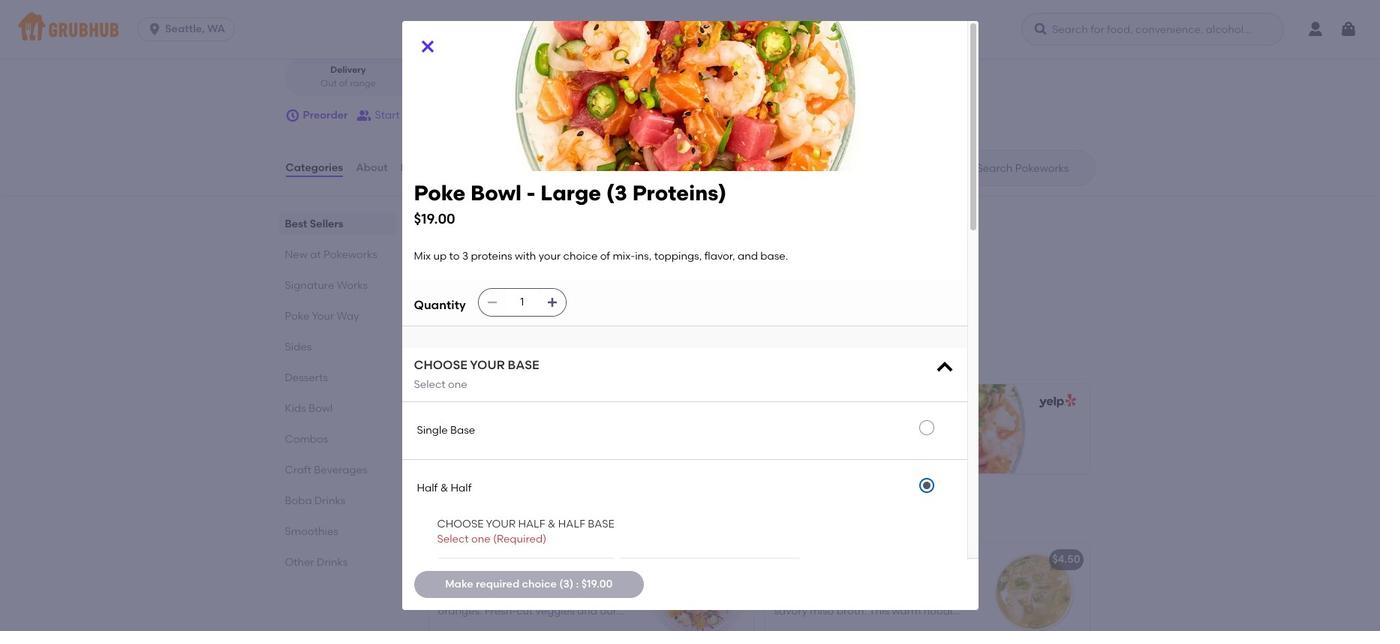 Task type: locate. For each thing, give the bounding box(es) containing it.
proteins) inside "poke bowl - large (3 proteins) $19.00"
[[632, 180, 727, 206]]

and left base.
[[738, 250, 758, 263]]

and up noodle
[[921, 590, 941, 603]]

base
[[508, 358, 539, 372], [588, 518, 614, 531]]

choose up luxe
[[437, 518, 484, 531]]

$19.00 right :
[[581, 578, 613, 591]]

craft
[[285, 464, 311, 477]]

toppings,
[[654, 250, 702, 263]]

first
[[512, 253, 530, 266]]

0 vertical spatial (3
[[606, 180, 627, 206]]

0 horizontal spatial proteins)
[[558, 425, 604, 437]]

miso
[[810, 605, 834, 618]]

1 vertical spatial $19.00
[[581, 578, 613, 591]]

new at pokeworks
[[285, 248, 377, 261], [426, 508, 572, 527]]

ordered
[[453, 358, 494, 371]]

1 vertical spatial &
[[548, 518, 556, 531]]

see details
[[441, 298, 497, 311]]

savory
[[774, 605, 807, 618]]

best inside best sellers most ordered on grubhub
[[426, 337, 461, 356]]

bowl for kids bowl
[[309, 402, 333, 415]]

at down the half & half
[[465, 508, 482, 527]]

1 horizontal spatial and
[[921, 590, 941, 603]]

ins,
[[635, 250, 652, 263]]

choose inside choose your half & half base select one (required)
[[437, 518, 484, 531]]

0 horizontal spatial $19.00
[[414, 210, 455, 227]]

delicate
[[798, 590, 840, 603]]

beverages
[[314, 464, 368, 477]]

0 vertical spatial your
[[470, 358, 505, 372]]

start
[[375, 109, 400, 122]]

min
[[502, 78, 519, 88]]

off
[[455, 236, 469, 248]]

$19.00 up $3
[[414, 210, 455, 227]]

delivery
[[496, 27, 530, 38]]

2 vertical spatial svg image
[[934, 357, 955, 378]]

half up (3)
[[558, 518, 585, 531]]

0 horizontal spatial sellers
[[310, 218, 343, 230]]

1 vertical spatial way
[[337, 310, 359, 323]]

half
[[518, 518, 545, 531], [558, 518, 585, 531]]

order right 'group'
[[435, 109, 463, 122]]

1 vertical spatial choice
[[522, 578, 557, 591]]

0 vertical spatial best
[[285, 218, 307, 230]]

on inside best sellers most ordered on grubhub
[[496, 358, 509, 371]]

best down the categories button
[[285, 218, 307, 230]]

- for poke bowl - regular (2 proteins)
[[495, 425, 500, 437]]

best for best sellers
[[285, 218, 307, 230]]

- inside "poke bowl - large (3 proteins) $19.00"
[[527, 180, 535, 206]]

savory
[[774, 575, 809, 587]]

1 vertical spatial svg image
[[285, 108, 300, 123]]

poke your way
[[285, 310, 359, 323]]

about button
[[355, 141, 388, 195]]

about
[[356, 161, 388, 174]]

$3
[[441, 236, 453, 248]]

categories button
[[285, 141, 344, 195]]

0 vertical spatial large
[[540, 180, 601, 206]]

- for poke bowl - large (3 proteins)
[[832, 425, 836, 437]]

svg image left preorder in the left top of the page
[[285, 108, 300, 123]]

select up luxe
[[437, 533, 469, 546]]

half up (required)
[[518, 518, 545, 531]]

select
[[414, 378, 446, 391], [437, 533, 469, 546]]

your inside choose your base select one
[[470, 358, 505, 372]]

0 vertical spatial base
[[508, 358, 539, 372]]

(3)
[[559, 578, 573, 591]]

or
[[441, 269, 451, 281]]

group
[[402, 109, 433, 122]]

smoothies
[[285, 525, 338, 538]]

3
[[462, 250, 468, 263]]

is
[[801, 620, 809, 631]]

of down delivery
[[339, 78, 348, 88]]

& down single base
[[440, 482, 448, 494]]

large for poke bowl - large (3 proteins)
[[839, 425, 869, 437]]

one inside choose your half & half base select one (required)
[[471, 533, 491, 546]]

boba
[[285, 495, 312, 507]]

0 vertical spatial &
[[440, 482, 448, 494]]

1 vertical spatial your
[[486, 518, 516, 531]]

0 vertical spatial $19.00
[[414, 210, 455, 227]]

0 horizontal spatial best
[[285, 218, 307, 230]]

1 vertical spatial select
[[437, 533, 469, 546]]

0 vertical spatial order
[[603, 27, 627, 38]]

0 vertical spatial choose
[[414, 358, 467, 372]]

0 horizontal spatial half
[[518, 518, 545, 531]]

svg image down food
[[418, 38, 436, 56]]

pokeworks up works
[[324, 248, 377, 261]]

2 horizontal spatial with
[[865, 620, 887, 631]]

valid
[[469, 253, 494, 266]]

on for sellers
[[496, 358, 509, 371]]

at down best sellers
[[310, 248, 321, 261]]

0 horizontal spatial way
[[337, 310, 359, 323]]

0 vertical spatial choice
[[563, 250, 598, 263]]

1 yelp image from the left
[[700, 394, 740, 409]]

& up make required choice (3) : $19.00 on the left bottom of the page
[[548, 518, 556, 531]]

svg image
[[1340, 20, 1358, 38], [147, 22, 162, 37], [1033, 22, 1048, 37], [486, 297, 498, 309], [546, 297, 558, 309]]

- for poke bowl - large (3 proteins) $19.00
[[527, 180, 535, 206]]

yelp image
[[700, 394, 740, 409], [1036, 394, 1076, 409]]

mix-
[[613, 250, 635, 263]]

craft beverages
[[285, 464, 368, 477]]

1 horizontal spatial of
[[568, 253, 578, 266]]

1 vertical spatial sellers
[[464, 337, 517, 356]]

best sellers most ordered on grubhub
[[426, 337, 557, 371]]

one up lobster
[[471, 533, 491, 546]]

bowl
[[471, 180, 522, 206], [309, 402, 333, 415], [468, 425, 493, 437], [804, 425, 829, 437], [506, 553, 531, 566]]

0 horizontal spatial one
[[448, 378, 467, 391]]

orders
[[533, 253, 565, 266]]

with
[[515, 250, 536, 263], [774, 590, 795, 603], [865, 620, 887, 631]]

1 horizontal spatial half
[[451, 482, 472, 494]]

1 horizontal spatial half
[[558, 518, 585, 531]]

1 horizontal spatial new
[[426, 508, 462, 527]]

1 vertical spatial and
[[921, 590, 941, 603]]

option group containing delivery out of range
[[285, 58, 542, 96]]

proteins
[[471, 250, 512, 263]]

with left your
[[515, 250, 536, 263]]

(3 inside "poke bowl - large (3 proteins) $19.00"
[[606, 180, 627, 206]]

1 horizontal spatial choice
[[563, 250, 598, 263]]

one down the ordered
[[448, 378, 467, 391]]

other
[[285, 556, 314, 569]]

1 vertical spatial best
[[426, 337, 461, 356]]

1 horizontal spatial order
[[603, 27, 627, 38]]

2 horizontal spatial proteins)
[[884, 425, 930, 437]]

0 horizontal spatial new
[[285, 248, 308, 261]]

0 horizontal spatial &
[[440, 482, 448, 494]]

more.
[[454, 269, 483, 281]]

bowl inside "poke bowl - large (3 proteins) $19.00"
[[471, 180, 522, 206]]

1 horizontal spatial sellers
[[464, 337, 517, 356]]

0 vertical spatial way
[[369, 4, 391, 16]]

combos
[[285, 433, 328, 446]]

choice right your
[[563, 250, 598, 263]]

with down this
[[865, 620, 887, 631]]

drinks right other
[[317, 556, 348, 569]]

2 vertical spatial with
[[865, 620, 887, 631]]

1 vertical spatial base
[[588, 518, 614, 531]]

1 horizontal spatial &
[[548, 518, 556, 531]]

way
[[369, 4, 391, 16], [337, 310, 359, 323]]

choice
[[563, 250, 598, 263], [522, 578, 557, 591]]

proteins) for poke bowl - large (3 proteins) $19.00
[[632, 180, 727, 206]]

0 horizontal spatial new at pokeworks
[[285, 248, 377, 261]]

of left '$15'
[[568, 253, 578, 266]]

green
[[889, 620, 919, 631]]

large
[[540, 180, 601, 206], [839, 425, 869, 437]]

choose inside choose your base select one
[[414, 358, 467, 372]]

1 vertical spatial drinks
[[317, 556, 348, 569]]

new at pokeworks up signature works
[[285, 248, 377, 261]]

2 horizontal spatial of
[[600, 250, 610, 263]]

way right your on the left
[[337, 310, 359, 323]]

pokeworks up (required)
[[486, 508, 572, 527]]

&
[[440, 482, 448, 494], [548, 518, 556, 531]]

desserts
[[285, 372, 328, 384]]

new at pokeworks up (required)
[[426, 508, 572, 527]]

required
[[476, 578, 520, 591]]

0 horizontal spatial base
[[508, 358, 539, 372]]

on inside $3 off offer valid on first orders of $15 or more.
[[496, 253, 509, 266]]

choose your base select one
[[414, 358, 539, 391]]

0 vertical spatial svg image
[[418, 38, 436, 56]]

1 vertical spatial choose
[[437, 518, 484, 531]]

1 horizontal spatial (3
[[871, 425, 881, 437]]

1 horizontal spatial one
[[471, 533, 491, 546]]

1 vertical spatial new at pokeworks
[[426, 508, 572, 527]]

large for poke bowl - large (3 proteins) $19.00
[[540, 180, 601, 206]]

0 horizontal spatial half
[[417, 482, 438, 494]]

boba drinks
[[285, 495, 345, 507]]

most
[[426, 358, 450, 371]]

your up (required)
[[486, 518, 516, 531]]

2 horizontal spatial svg image
[[934, 357, 955, 378]]

0 horizontal spatial and
[[738, 250, 758, 263]]

2 horizontal spatial -
[[832, 425, 836, 437]]

1 horizontal spatial -
[[527, 180, 535, 206]]

proteins) for poke bowl - regular (2 proteins)
[[558, 425, 604, 437]]

choice left (3)
[[522, 578, 557, 591]]

large inside button
[[839, 425, 869, 437]]

select down most
[[414, 378, 446, 391]]

1 vertical spatial order
[[435, 109, 463, 122]]

poke for poke your way
[[285, 310, 309, 323]]

on left first
[[496, 253, 509, 266]]

option group
[[285, 58, 542, 96]]

1 horizontal spatial large
[[839, 425, 869, 437]]

svg image up poke bowl - large (3 proteins) button
[[934, 357, 955, 378]]

(3 inside poke bowl - large (3 proteins) button
[[871, 425, 881, 437]]

with up savory
[[774, 590, 795, 603]]

0 horizontal spatial (3
[[606, 180, 627, 206]]

2 yelp image from the left
[[1036, 394, 1076, 409]]

0 horizontal spatial -
[[495, 425, 500, 437]]

0 vertical spatial new at pokeworks
[[285, 248, 377, 261]]

0 horizontal spatial with
[[515, 250, 536, 263]]

signature
[[285, 279, 334, 292]]

see details button
[[441, 292, 497, 319]]

sellers for best sellers most ordered on grubhub
[[464, 337, 517, 356]]

0 vertical spatial with
[[515, 250, 536, 263]]

categories
[[286, 161, 343, 174]]

at
[[310, 248, 321, 261], [465, 508, 482, 527]]

1 horizontal spatial best
[[426, 337, 461, 356]]

1 vertical spatial (3
[[871, 425, 881, 437]]

0 horizontal spatial pokeworks
[[324, 248, 377, 261]]

1 horizontal spatial svg image
[[418, 38, 436, 56]]

new up signature
[[285, 248, 308, 261]]

new down the half & half
[[426, 508, 462, 527]]

1 vertical spatial pokeworks
[[486, 508, 572, 527]]

grubhub
[[512, 358, 557, 371]]

yelp image inside poke bowl - large (3 proteins) button
[[1036, 394, 1076, 409]]

$19.00 inside "poke bowl - large (3 proteins) $19.00"
[[414, 210, 455, 227]]

half
[[417, 482, 438, 494], [451, 482, 472, 494]]

(2
[[545, 425, 555, 437]]

0 horizontal spatial at
[[310, 248, 321, 261]]

85
[[433, 26, 446, 38]]

drinks down craft beverages
[[314, 495, 345, 507]]

people icon image
[[357, 108, 372, 123]]

1 vertical spatial with
[[774, 590, 795, 603]]

yelp image inside poke bowl - regular (2 proteins) button
[[700, 394, 740, 409]]

order right correct
[[603, 27, 627, 38]]

(3 for poke bowl - large (3 proteins)
[[871, 425, 881, 437]]

sellers down the categories button
[[310, 218, 343, 230]]

onions.
[[921, 620, 957, 631]]

(3
[[606, 180, 627, 206], [871, 425, 881, 437]]

of inside delivery out of range
[[339, 78, 348, 88]]

sides
[[285, 341, 312, 354]]

choose for choose your base
[[414, 358, 467, 372]]

1 vertical spatial one
[[471, 533, 491, 546]]

1 vertical spatial large
[[839, 425, 869, 437]]

on right the ordered
[[496, 358, 509, 371]]

your left grubhub
[[470, 358, 505, 372]]

half down base
[[451, 482, 472, 494]]

svg image
[[418, 38, 436, 56], [285, 108, 300, 123], [934, 357, 955, 378]]

1 horizontal spatial proteins)
[[632, 180, 727, 206]]

poke for poke bowl - regular (2 proteins)
[[440, 425, 465, 437]]

0 vertical spatial sellers
[[310, 218, 343, 230]]

1 horizontal spatial at
[[465, 508, 482, 527]]

half down single
[[417, 482, 438, 494]]

10–20
[[476, 78, 500, 88]]

1 vertical spatial at
[[465, 508, 482, 527]]

promo image
[[621, 247, 676, 302]]

1 horizontal spatial base
[[588, 518, 614, 531]]

choose down quantity
[[414, 358, 467, 372]]

1 horizontal spatial $19.00
[[581, 578, 613, 591]]

good food
[[375, 27, 421, 38]]

lobster
[[464, 553, 503, 566]]

0 vertical spatial new
[[285, 248, 308, 261]]

:
[[576, 578, 579, 591]]

0 vertical spatial select
[[414, 378, 446, 391]]

0 vertical spatial at
[[310, 248, 321, 261]]

poke inside "poke bowl - large (3 proteins) $19.00"
[[414, 180, 466, 206]]

best up most
[[426, 337, 461, 356]]

0 horizontal spatial large
[[540, 180, 601, 206]]

poke bowl - regular (2 proteins)
[[440, 425, 604, 437]]

0 horizontal spatial svg image
[[285, 108, 300, 123]]

warm
[[892, 605, 921, 618]]

& inside choose your half & half base select one (required)
[[548, 518, 556, 531]]

1 horizontal spatial yelp image
[[1036, 394, 1076, 409]]

poke for poke bowl - large (3 proteins) $19.00
[[414, 180, 466, 206]]

1 horizontal spatial way
[[369, 4, 391, 16]]

your inside choose your half & half base select one (required)
[[486, 518, 516, 531]]

sellers inside best sellers most ordered on grubhub
[[464, 337, 517, 356]]

0 vertical spatial one
[[448, 378, 467, 391]]

way left ne
[[369, 4, 391, 16]]

best for best sellers most ordered on grubhub
[[426, 337, 461, 356]]

select inside choose your half & half base select one (required)
[[437, 533, 469, 546]]

0 vertical spatial on
[[496, 253, 509, 266]]

0 horizontal spatial order
[[435, 109, 463, 122]]

1 vertical spatial on
[[496, 358, 509, 371]]

single base
[[417, 424, 475, 437]]

0 vertical spatial drinks
[[314, 495, 345, 507]]

noodles
[[878, 590, 918, 603]]

sellers up the ordered
[[464, 337, 517, 356]]

0 horizontal spatial yelp image
[[700, 394, 740, 409]]

sellers
[[310, 218, 343, 230], [464, 337, 517, 356]]

your for half
[[486, 518, 516, 531]]

start group order button
[[357, 102, 463, 129]]

0 horizontal spatial of
[[339, 78, 348, 88]]

base inside choose your half & half base select one (required)
[[588, 518, 614, 531]]

large inside "poke bowl - large (3 proteins) $19.00"
[[540, 180, 601, 206]]

poke
[[414, 180, 466, 206], [285, 310, 309, 323], [440, 425, 465, 437], [776, 425, 802, 437]]

your
[[470, 358, 505, 372], [486, 518, 516, 531]]

of right '$15'
[[600, 250, 610, 263]]



Task type: vqa. For each thing, say whether or not it's contained in the screenshot.
ketchup,
no



Task type: describe. For each thing, give the bounding box(es) containing it.
to
[[449, 250, 460, 263]]

ne
[[394, 4, 408, 16]]

flavor,
[[704, 250, 735, 263]]

poke bowl - large (3 proteins) $19.00
[[414, 180, 727, 227]]

and inside savory chicken breast combined with delicate ramen noodles and our savory miso broth. this warm noodle soup is garnished with green onions.
[[921, 590, 941, 603]]

yelp image for poke bowl - large (3 proteins)
[[1036, 394, 1076, 409]]

$15.65 +
[[709, 553, 747, 566]]

1182
[[467, 4, 486, 16]]

half & half button
[[402, 460, 967, 517]]

luxe
[[438, 553, 462, 566]]

soup
[[774, 620, 799, 631]]

sellers for best sellers
[[310, 218, 343, 230]]

delivery out of range
[[320, 65, 376, 88]]

order inside start group order button
[[435, 109, 463, 122]]

222 bellevue way ne button
[[303, 2, 409, 19]]

range
[[350, 78, 376, 88]]

broth.
[[837, 605, 867, 618]]

half & half
[[417, 482, 472, 494]]

details
[[462, 298, 497, 311]]

offer
[[441, 253, 467, 266]]

10–20 min
[[476, 78, 519, 88]]

time
[[474, 27, 494, 38]]

+
[[740, 553, 747, 566]]

wa
[[207, 23, 225, 35]]

on time delivery
[[459, 27, 530, 38]]

0 vertical spatial pokeworks
[[324, 248, 377, 261]]

$4.50
[[1053, 553, 1080, 566]]

•
[[412, 4, 416, 16]]

bowl for poke bowl - large (3 proteins)
[[804, 425, 829, 437]]

luxe lobster bowl
[[438, 553, 531, 566]]

0 vertical spatial and
[[738, 250, 758, 263]]

chicken noodle soup
[[774, 553, 885, 566]]

Search Pokeworks search field
[[975, 161, 1090, 176]]

drinks for other drinks
[[317, 556, 348, 569]]

bowl for poke bowl - regular (2 proteins)
[[468, 425, 493, 437]]

(3 for poke bowl - large (3 proteins) $19.00
[[606, 180, 627, 206]]

main navigation navigation
[[0, 0, 1380, 59]]

1 horizontal spatial new at pokeworks
[[426, 508, 572, 527]]

yelp image for poke bowl - regular (2 proteins)
[[700, 394, 740, 409]]

select inside choose your base select one
[[414, 378, 446, 391]]

base inside choose your base select one
[[508, 358, 539, 372]]

chicken
[[774, 553, 816, 566]]

single
[[417, 424, 448, 437]]

your
[[312, 310, 334, 323]]

1 horizontal spatial with
[[774, 590, 795, 603]]

1 half from the left
[[518, 518, 545, 531]]

$15
[[580, 253, 596, 266]]

84
[[542, 26, 555, 38]]

noodle
[[924, 605, 959, 618]]

our
[[944, 590, 960, 603]]

0 horizontal spatial choice
[[522, 578, 557, 591]]

proteins) for poke bowl - large (3 proteins)
[[884, 425, 930, 437]]

soup
[[859, 553, 885, 566]]

single base button
[[402, 402, 967, 459]]

garnished
[[811, 620, 863, 631]]

& inside button
[[440, 482, 448, 494]]

seattle,
[[165, 23, 205, 35]]

of inside $3 off offer valid on first orders of $15 or more.
[[568, 253, 578, 266]]

see
[[441, 298, 460, 311]]

on for off
[[496, 253, 509, 266]]

mix
[[414, 250, 431, 263]]

222
[[304, 4, 321, 16]]

214-
[[447, 4, 467, 16]]

poke for poke bowl - large (3 proteins)
[[776, 425, 802, 437]]

poke bowl - large (3 proteins) button
[[765, 385, 1089, 474]]

svg image inside "preorder" button
[[285, 108, 300, 123]]

food
[[401, 27, 421, 38]]

savory chicken breast combined with delicate ramen noodles and our savory miso broth. this warm noodle soup is garnished with green onions.
[[774, 575, 960, 631]]

search icon image
[[953, 159, 971, 177]]

make
[[445, 578, 473, 591]]

$3 off offer valid on first orders of $15 or more.
[[441, 236, 596, 281]]

seattle, wa
[[165, 23, 225, 35]]

way for your
[[337, 310, 359, 323]]

reviews
[[400, 161, 442, 174]]

preorder
[[303, 109, 348, 122]]

bowl for poke bowl - large (3 proteins) $19.00
[[471, 180, 522, 206]]

breast
[[853, 575, 886, 587]]

(425) 214-1182 button
[[419, 3, 486, 18]]

other drinks
[[285, 556, 348, 569]]

ramen
[[842, 590, 876, 603]]

out
[[320, 78, 337, 88]]

correct order
[[567, 27, 627, 38]]

way for bellevue
[[369, 4, 391, 16]]

poke bowl - large (3 proteins)
[[776, 425, 930, 437]]

1 vertical spatial new
[[426, 508, 462, 527]]

your for base
[[470, 358, 505, 372]]

kids
[[285, 402, 306, 415]]

luxe lobster bowl image
[[641, 544, 753, 631]]

chicken
[[811, 575, 851, 587]]

correct
[[567, 27, 601, 38]]

2 half from the left
[[558, 518, 585, 531]]

$15.65
[[709, 553, 740, 566]]

Input item quantity number field
[[506, 289, 539, 316]]

1 horizontal spatial pokeworks
[[486, 508, 572, 527]]

start group order
[[375, 109, 463, 122]]

chicken noodle soup image
[[977, 544, 1089, 631]]

222 bellevue way ne • (425) 214-1182
[[304, 4, 486, 16]]

(required)
[[493, 533, 546, 546]]

one inside choose your base select one
[[448, 378, 467, 391]]

kids bowl
[[285, 402, 333, 415]]

good
[[375, 27, 399, 38]]

(425)
[[419, 4, 444, 16]]

this
[[869, 605, 889, 618]]

combined
[[889, 575, 941, 587]]

1 half from the left
[[417, 482, 438, 494]]

quantity
[[414, 298, 466, 312]]

regular
[[502, 425, 543, 437]]

preorder button
[[285, 102, 348, 129]]

choose for choose your half & half base
[[437, 518, 484, 531]]

poke bowl - regular (2 proteins) button
[[429, 385, 753, 474]]

seattle, wa button
[[137, 17, 241, 41]]

2 half from the left
[[451, 482, 472, 494]]

svg image inside seattle, wa button
[[147, 22, 162, 37]]

drinks for boba drinks
[[314, 495, 345, 507]]



